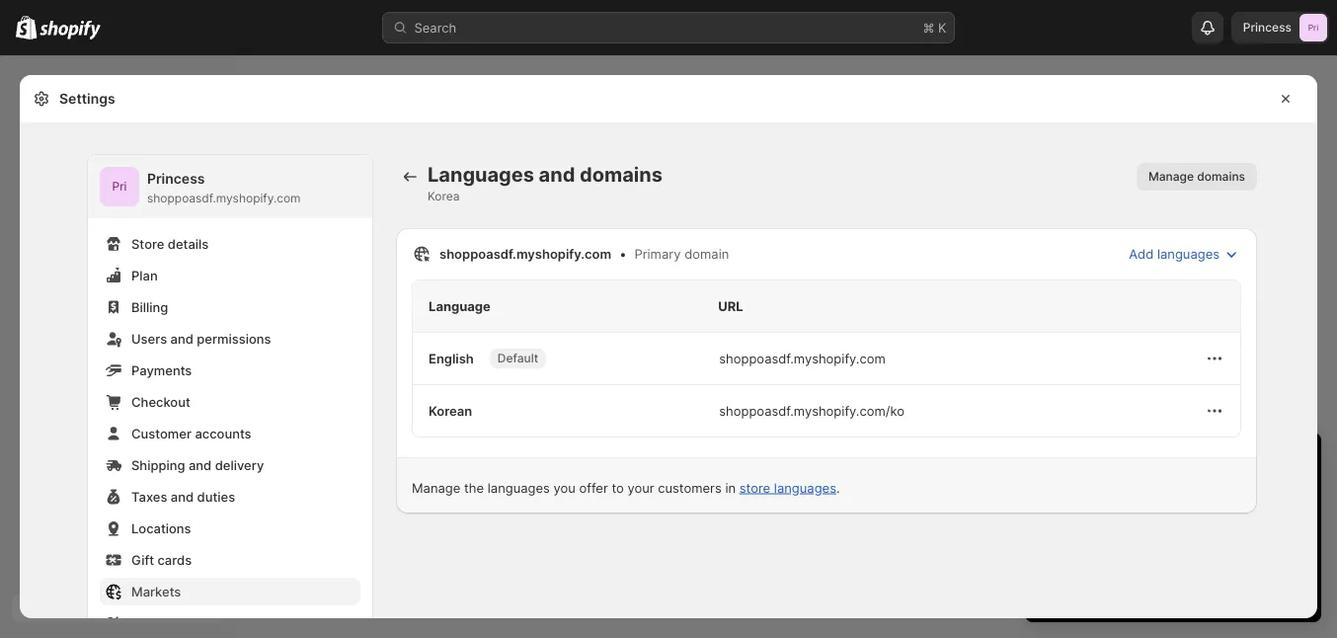 Task type: vqa. For each thing, say whether or not it's contained in the screenshot.
"In" to the right
yes



Task type: describe. For each thing, give the bounding box(es) containing it.
default
[[498, 351, 539, 366]]

store details link
[[100, 230, 361, 258]]

domains inside languages and domains korea
[[580, 163, 663, 187]]

pri button
[[100, 167, 139, 206]]

gift cards
[[131, 552, 192, 568]]

store details
[[131, 236, 209, 251]]

princess for princess
[[1244, 20, 1292, 35]]

shopify image
[[16, 15, 37, 39]]

k
[[938, 20, 947, 35]]

and for apps
[[166, 615, 190, 631]]

users and permissions
[[131, 331, 271, 346]]

store
[[740, 480, 771, 495]]

first 3 months for $1/month
[[1061, 506, 1227, 521]]

add
[[1129, 246, 1154, 261]]

korean
[[429, 403, 472, 418]]

language
[[429, 298, 491, 314]]

customer accounts link
[[100, 420, 361, 447]]

domain
[[685, 246, 729, 261]]

apps and sales channels link
[[100, 610, 361, 637]]

korea
[[428, 189, 460, 203]]

the
[[464, 480, 484, 495]]

add languages button
[[1118, 240, 1254, 268]]

1 day left in your trial button
[[1025, 433, 1322, 474]]

princess shoppoasdf.myshopify.com
[[147, 170, 301, 205]]

store
[[131, 236, 164, 251]]

and for users
[[170, 331, 194, 346]]

shoppoasdf.myshopify.com for shoppoasdf.myshopify.com
[[719, 351, 886, 366]]

markets
[[131, 584, 181, 599]]

manage domains button
[[1137, 163, 1258, 191]]

shipping and delivery link
[[100, 451, 361, 479]]

add languages
[[1129, 246, 1220, 261]]

locations link
[[100, 515, 361, 542]]

settings
[[59, 90, 115, 107]]

day
[[1060, 450, 1094, 474]]

shop settings menu element
[[88, 155, 372, 638]]

domains inside button
[[1198, 169, 1246, 184]]

you
[[554, 480, 576, 495]]

manage the languages you offer to your customers in store languages .
[[412, 480, 840, 495]]

your inside settings dialog
[[628, 480, 655, 495]]

shoppoasdf.myshopify.com for shoppoasdf.myshopify.com • primary domain
[[440, 246, 612, 261]]

plan link
[[100, 262, 361, 289]]

for
[[1149, 506, 1166, 521]]

•
[[620, 246, 627, 261]]

and for taxes
[[171, 489, 194, 504]]

manage for manage domains
[[1149, 169, 1194, 184]]

users
[[131, 331, 167, 346]]

left
[[1099, 450, 1130, 474]]

details
[[168, 236, 209, 251]]

checkout
[[131, 394, 190, 409]]

and for shipping
[[189, 457, 212, 473]]



Task type: locate. For each thing, give the bounding box(es) containing it.
1 day left in your trial
[[1045, 450, 1239, 474]]

and inside apps and sales channels link
[[166, 615, 190, 631]]

sales
[[193, 615, 225, 631]]

languages right add
[[1158, 246, 1220, 261]]

⌘ k
[[923, 20, 947, 35]]

your left trial on the right bottom of page
[[1157, 450, 1199, 474]]

1 vertical spatial manage
[[412, 480, 461, 495]]

0 horizontal spatial manage
[[412, 480, 461, 495]]

payments link
[[100, 357, 361, 384]]

manage left the
[[412, 480, 461, 495]]

.
[[837, 480, 840, 495]]

0 horizontal spatial princess image
[[100, 167, 139, 206]]

duties
[[197, 489, 235, 504]]

customer accounts
[[131, 426, 251, 441]]

months
[[1100, 506, 1146, 521]]

english
[[429, 351, 474, 366]]

payments
[[131, 363, 192, 378]]

0 vertical spatial princess
[[1244, 20, 1292, 35]]

princess inside princess shoppoasdf.myshopify.com
[[147, 170, 205, 187]]

trial
[[1204, 450, 1239, 474]]

markets link
[[100, 578, 361, 606]]

settings dialog
[[20, 75, 1318, 638]]

manage for manage the languages you offer to your customers in store languages .
[[412, 480, 461, 495]]

domains up the add languages dropdown button
[[1198, 169, 1246, 184]]

2 horizontal spatial shoppoasdf.myshopify.com
[[719, 351, 886, 366]]

shoppoasdf.myshopify.com down languages and domains korea
[[440, 246, 612, 261]]

customers
[[658, 480, 722, 495]]

2 vertical spatial shoppoasdf.myshopify.com
[[719, 351, 886, 366]]

customer
[[131, 426, 192, 441]]

languages
[[428, 163, 534, 187]]

store languages link
[[740, 480, 837, 495]]

and
[[539, 163, 575, 187], [170, 331, 194, 346], [189, 457, 212, 473], [171, 489, 194, 504], [166, 615, 190, 631]]

shopify image
[[40, 20, 101, 40]]

shoppoasdf.myshopify.com • primary domain
[[440, 246, 729, 261]]

checkout link
[[100, 388, 361, 416]]

manage inside button
[[1149, 169, 1194, 184]]

0 horizontal spatial in
[[725, 480, 736, 495]]

channels
[[228, 615, 283, 631]]

1 vertical spatial in
[[725, 480, 736, 495]]

1 horizontal spatial princess image
[[1300, 14, 1328, 41]]

search
[[414, 20, 457, 35]]

princess image inside "shop settings menu" element
[[100, 167, 139, 206]]

1 horizontal spatial domains
[[1198, 169, 1246, 184]]

billing link
[[100, 293, 361, 321]]

2 horizontal spatial languages
[[1158, 246, 1220, 261]]

languages right the
[[488, 480, 550, 495]]

shipping
[[131, 457, 185, 473]]

languages and domains korea
[[428, 163, 663, 203]]

languages right the store
[[774, 480, 837, 495]]

domains up '•'
[[580, 163, 663, 187]]

domains
[[580, 163, 663, 187], [1198, 169, 1246, 184]]

your
[[1157, 450, 1199, 474], [628, 480, 655, 495]]

dialog
[[1326, 75, 1338, 618]]

shoppoasdf.myshopify.com
[[147, 191, 301, 205], [440, 246, 612, 261], [719, 351, 886, 366]]

0 horizontal spatial princess
[[147, 170, 205, 187]]

apps
[[131, 615, 163, 631]]

in inside '1 day left in your trial' dropdown button
[[1136, 450, 1152, 474]]

0 vertical spatial manage
[[1149, 169, 1194, 184]]

shoppoasdf.myshopify.com up store details link
[[147, 191, 301, 205]]

gift cards link
[[100, 546, 361, 574]]

your inside dropdown button
[[1157, 450, 1199, 474]]

in inside settings dialog
[[725, 480, 736, 495]]

shoppoasdf.myshopify.com up shoppoasdf.myshopify.com/ko
[[719, 351, 886, 366]]

gift
[[131, 552, 154, 568]]

to
[[612, 480, 624, 495]]

users and permissions link
[[100, 325, 361, 353]]

permissions
[[197, 331, 271, 346]]

1 horizontal spatial manage
[[1149, 169, 1194, 184]]

delivery
[[215, 457, 264, 473]]

and for languages
[[539, 163, 575, 187]]

and inside 'taxes and duties' link
[[171, 489, 194, 504]]

primary
[[635, 246, 681, 261]]

taxes and duties link
[[100, 483, 361, 511]]

billing
[[131, 299, 168, 315]]

plan
[[131, 268, 158, 283]]

apps and sales channels
[[131, 615, 283, 631]]

offer
[[579, 480, 608, 495]]

and right apps
[[166, 615, 190, 631]]

and right 'languages'
[[539, 163, 575, 187]]

0 horizontal spatial languages
[[488, 480, 550, 495]]

princess for princess shoppoasdf.myshopify.com
[[147, 170, 205, 187]]

and inside users and permissions link
[[170, 331, 194, 346]]

1 horizontal spatial in
[[1136, 450, 1152, 474]]

princess
[[1244, 20, 1292, 35], [147, 170, 205, 187]]

url
[[718, 298, 744, 314]]

accounts
[[195, 426, 251, 441]]

⌘
[[923, 20, 935, 35]]

first
[[1061, 506, 1085, 521]]

in left the store
[[725, 480, 736, 495]]

taxes
[[131, 489, 167, 504]]

and inside languages and domains korea
[[539, 163, 575, 187]]

manage
[[1149, 169, 1194, 184], [412, 480, 461, 495]]

languages
[[1158, 246, 1220, 261], [488, 480, 550, 495], [774, 480, 837, 495]]

in
[[1136, 450, 1152, 474], [725, 480, 736, 495]]

0 vertical spatial princess image
[[1300, 14, 1328, 41]]

1 vertical spatial princess image
[[100, 167, 139, 206]]

and inside shipping and delivery link
[[189, 457, 212, 473]]

3
[[1088, 506, 1097, 521]]

locations
[[131, 521, 191, 536]]

and down customer accounts
[[189, 457, 212, 473]]

shoppoasdf.myshopify.com/ko
[[719, 403, 905, 418]]

0 horizontal spatial your
[[628, 480, 655, 495]]

1 horizontal spatial languages
[[774, 480, 837, 495]]

0 horizontal spatial domains
[[580, 163, 663, 187]]

in right left
[[1136, 450, 1152, 474]]

taxes and duties
[[131, 489, 235, 504]]

1 horizontal spatial shoppoasdf.myshopify.com
[[440, 246, 612, 261]]

manage up add languages
[[1149, 169, 1194, 184]]

1 vertical spatial princess
[[147, 170, 205, 187]]

0 vertical spatial shoppoasdf.myshopify.com
[[147, 191, 301, 205]]

0 vertical spatial your
[[1157, 450, 1199, 474]]

and right taxes
[[171, 489, 194, 504]]

your right to
[[628, 480, 655, 495]]

and right users
[[170, 331, 194, 346]]

0 vertical spatial in
[[1136, 450, 1152, 474]]

shoppoasdf.myshopify.com inside "shop settings menu" element
[[147, 191, 301, 205]]

0 horizontal spatial shoppoasdf.myshopify.com
[[147, 191, 301, 205]]

$1/month
[[1170, 506, 1227, 521]]

cards
[[158, 552, 192, 568]]

1
[[1045, 450, 1054, 474]]

manage domains
[[1149, 169, 1246, 184]]

1 horizontal spatial princess
[[1244, 20, 1292, 35]]

1 vertical spatial your
[[628, 480, 655, 495]]

1 vertical spatial shoppoasdf.myshopify.com
[[440, 246, 612, 261]]

princess image
[[1300, 14, 1328, 41], [100, 167, 139, 206]]

languages inside dropdown button
[[1158, 246, 1220, 261]]

shipping and delivery
[[131, 457, 264, 473]]

1 horizontal spatial your
[[1157, 450, 1199, 474]]



